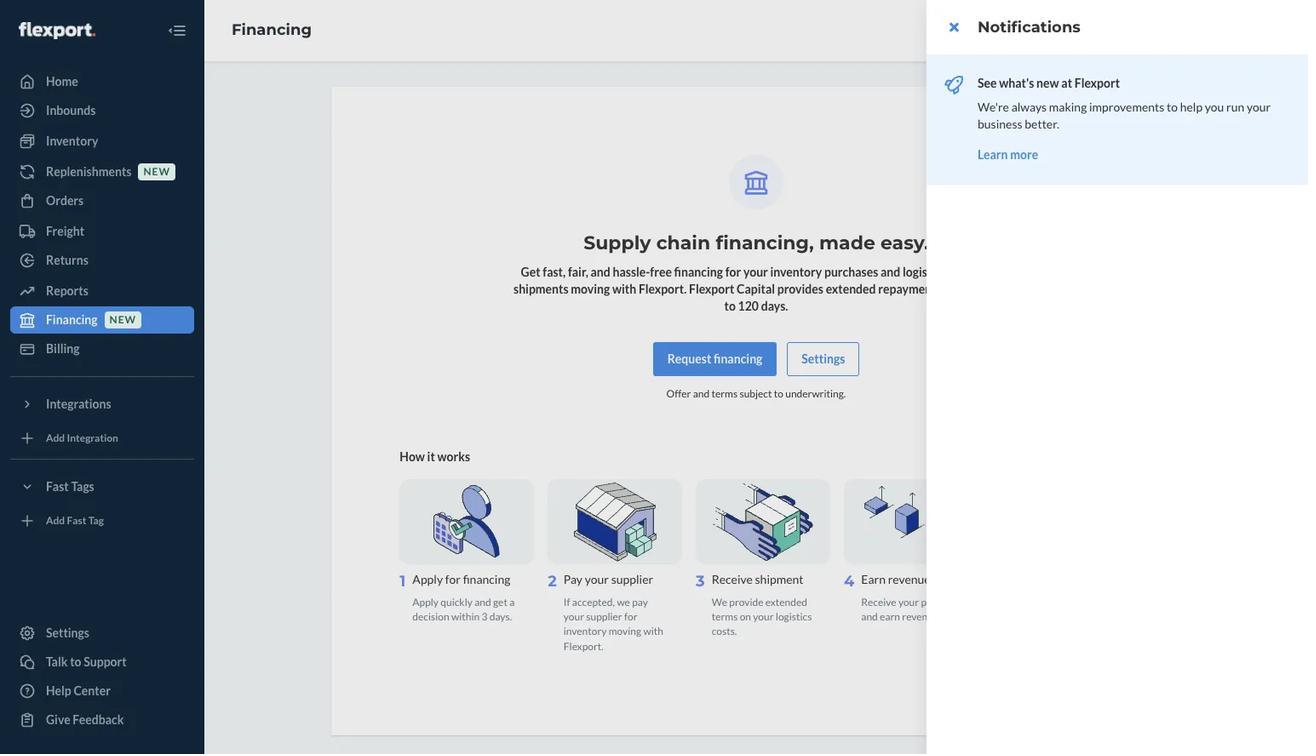 Task type: vqa. For each thing, say whether or not it's contained in the screenshot.
FINANCING link
no



Task type: describe. For each thing, give the bounding box(es) containing it.
at
[[1062, 76, 1073, 90]]

help
[[1181, 100, 1203, 114]]

learn more
[[978, 147, 1039, 162]]

notifications
[[978, 18, 1081, 37]]

see
[[978, 76, 997, 90]]

run
[[1227, 100, 1245, 114]]

learn more link
[[978, 147, 1039, 162]]

making
[[1050, 100, 1087, 114]]



Task type: locate. For each thing, give the bounding box(es) containing it.
new
[[1037, 76, 1060, 90]]

you
[[1205, 100, 1225, 114]]

improvements
[[1090, 100, 1165, 114]]

better.
[[1025, 117, 1060, 131]]

what's
[[1000, 76, 1035, 90]]

business
[[978, 117, 1023, 131]]

we're
[[978, 100, 1010, 114]]

to
[[1167, 100, 1178, 114]]

more
[[1011, 147, 1039, 162]]

always
[[1012, 100, 1047, 114]]

see what's new at flexport
[[978, 76, 1120, 90]]

we're always making improvements to help you run your business better.
[[978, 100, 1271, 131]]

close image
[[950, 20, 959, 34]]

flexport
[[1075, 76, 1120, 90]]

your
[[1247, 100, 1271, 114]]

learn
[[978, 147, 1008, 162]]



